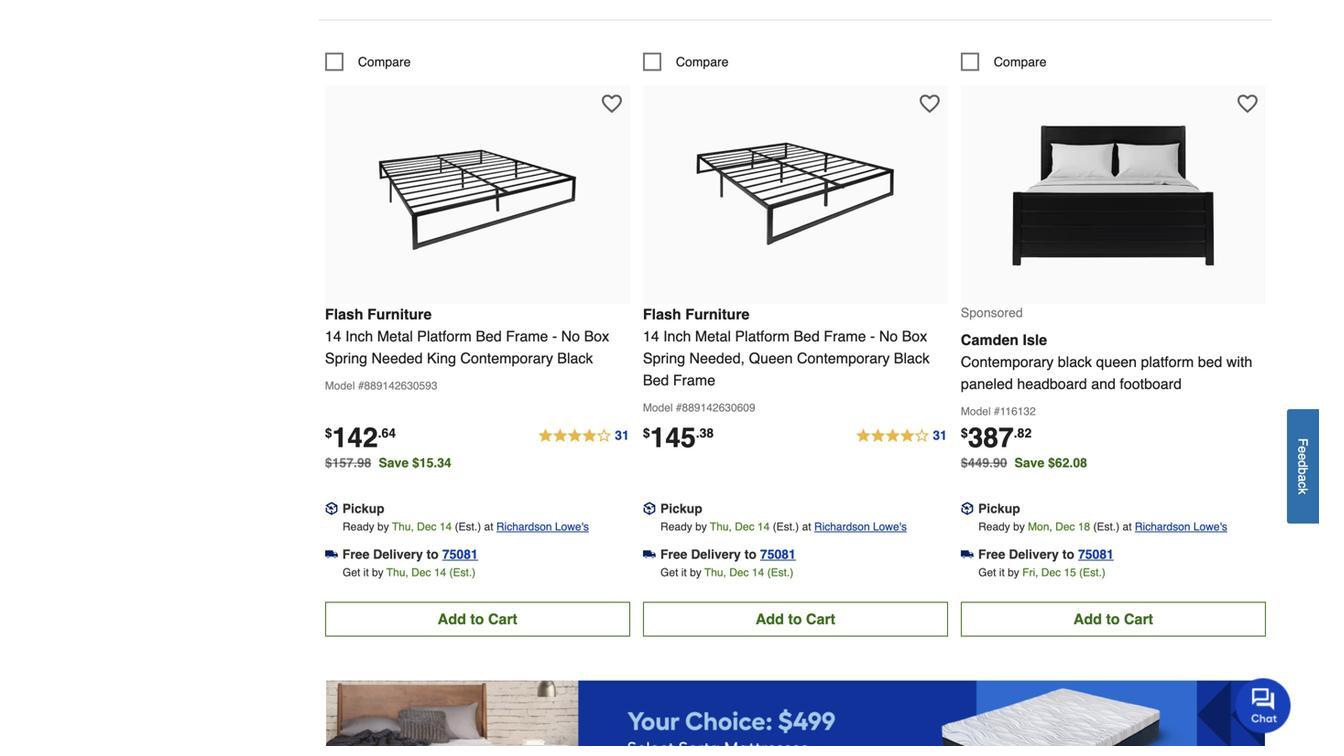 Task type: describe. For each thing, give the bounding box(es) containing it.
.64
[[378, 426, 396, 441]]

mon,
[[1028, 521, 1053, 534]]

platform for king
[[417, 328, 472, 345]]

save for save $62.08
[[1015, 456, 1045, 470]]

2 heart outline image from the left
[[1238, 94, 1258, 114]]

richardson for pickup icon corresponding to ready by thu, dec 14 (est.) at richardson lowe's 75081 button
[[497, 521, 552, 534]]

75081 button for ready by mon, dec 18 (est.) at richardson lowe's pickup icon
[[1078, 546, 1114, 564]]

1 horizontal spatial bed
[[643, 372, 669, 389]]

truck filled image for get it by thu, dec 14 (est.)
[[643, 548, 656, 561]]

889142630609
[[682, 402, 756, 415]]

$ 145 .38
[[643, 422, 714, 454]]

with
[[1227, 354, 1253, 371]]

camden
[[961, 332, 1019, 349]]

richardson lowe's button for pickup icon corresponding to ready by thu, dec 14 (est.) at richardson lowe's 75081 button
[[497, 518, 589, 536]]

d
[[1296, 461, 1311, 468]]

$62.08
[[1048, 456, 1088, 470]]

furniture for needed
[[367, 306, 432, 323]]

31 button for 145
[[855, 426, 948, 448]]

black for 14 inch metal platform bed frame - no box spring needed, queen contemporary black bed frame
[[894, 350, 930, 367]]

black for 14 inch metal platform bed frame - no box spring needed king contemporary black
[[557, 350, 593, 367]]

- for 14 inch metal platform bed frame - no box spring needed king contemporary black
[[552, 328, 557, 345]]

needed
[[372, 350, 423, 367]]

delivery for 75081 button for pickup image
[[691, 547, 741, 562]]

actual price $387.82 element
[[961, 422, 1032, 454]]

75081 for 75081 button related to ready by mon, dec 18 (est.) at richardson lowe's pickup icon
[[1078, 547, 1114, 562]]

2 add to cart button from the left
[[643, 602, 948, 637]]

1 add to cart from the left
[[438, 611, 518, 628]]

it for pickup icon corresponding to ready by thu, dec 14 (est.) at richardson lowe's
[[363, 567, 369, 579]]

inch for needed,
[[663, 328, 691, 345]]

f e e d b a c k
[[1296, 438, 1311, 495]]

2 e from the top
[[1296, 453, 1311, 461]]

lowe's for richardson lowe's button associated with 75081 button related to ready by mon, dec 18 (est.) at richardson lowe's pickup icon
[[1194, 521, 1228, 534]]

ready for pickup image
[[661, 521, 692, 534]]

no for 14 inch metal platform bed frame - no box spring needed king contemporary black
[[561, 328, 580, 345]]

queen
[[749, 350, 793, 367]]

free for ready by mon, dec 18 (est.) at richardson lowe's pickup icon
[[979, 547, 1006, 562]]

.38
[[696, 426, 714, 441]]

at for pickup icon corresponding to ready by thu, dec 14 (est.) at richardson lowe's 75081 button richardson lowe's button
[[484, 521, 493, 534]]

was price $157.98 element
[[325, 451, 379, 470]]

f
[[1296, 438, 1311, 446]]

delivery for pickup icon corresponding to ready by thu, dec 14 (est.) at richardson lowe's 75081 button
[[373, 547, 423, 562]]

2 add from the left
[[756, 611, 784, 628]]

advertisement region
[[326, 681, 1265, 747]]

$15.34
[[412, 456, 452, 470]]

black
[[1058, 354, 1092, 371]]

frame for queen
[[824, 328, 866, 345]]

ready by mon, dec 18 (est.) at richardson lowe's
[[979, 521, 1228, 534]]

$449.90 save $62.08
[[961, 456, 1088, 470]]

3 add to cart button from the left
[[961, 602, 1266, 637]]

at for 75081 button for pickup image richardson lowe's button
[[802, 521, 811, 534]]

compare for 5014709659 element
[[994, 54, 1047, 69]]

camden isle contemporary black queen platform bed with paneled headboard and footboard
[[961, 332, 1253, 393]]

bed for king
[[476, 328, 502, 345]]

heart outline image
[[920, 94, 940, 114]]

furniture for needed,
[[685, 306, 750, 323]]

get it by thu, dec 14 (est.) for pickup icon corresponding to ready by thu, dec 14 (est.) at richardson lowe's 75081 button
[[343, 567, 476, 579]]

free for pickup icon corresponding to ready by thu, dec 14 (est.) at richardson lowe's
[[343, 547, 370, 562]]

get for pickup image
[[661, 567, 678, 579]]

# for needed,
[[676, 402, 682, 415]]

get for ready by mon, dec 18 (est.) at richardson lowe's pickup icon
[[979, 567, 996, 579]]

1 horizontal spatial frame
[[673, 372, 716, 389]]

bed
[[1198, 354, 1223, 371]]

actual price $142.64 element
[[325, 422, 396, 454]]

a
[[1296, 475, 1311, 482]]

4 stars image for 145
[[855, 426, 948, 448]]

f e e d b a c k button
[[1287, 409, 1319, 524]]

$ for 145
[[643, 426, 650, 441]]

it for pickup image
[[681, 567, 687, 579]]

metal for needed
[[377, 328, 413, 345]]

model # 889142630593
[[325, 380, 438, 393]]

$ for 387
[[961, 426, 968, 441]]

14 inside 'flash furniture 14 inch metal platform bed frame - no box spring needed, queen contemporary black bed frame'
[[643, 328, 659, 345]]

14 inside flash furniture 14 inch metal platform bed frame - no box spring needed king contemporary black
[[325, 328, 341, 345]]

pickup image for ready by thu, dec 14 (est.) at richardson lowe's
[[325, 503, 338, 515]]

model for 14 inch metal platform bed frame - no box spring needed, queen contemporary black bed frame
[[643, 402, 673, 415]]

142
[[332, 422, 378, 454]]

31 for 142
[[615, 428, 629, 443]]

platform for queen
[[735, 328, 790, 345]]

pickup for pickup image
[[661, 502, 703, 516]]

inch for needed
[[345, 328, 373, 345]]

.82
[[1014, 426, 1032, 441]]

spring for needed
[[325, 350, 367, 367]]

2 horizontal spatial #
[[994, 405, 1000, 418]]

ready by thu, dec 14 (est.) at richardson lowe's for 75081 button for pickup image
[[661, 521, 907, 534]]

pickup for ready by mon, dec 18 (est.) at richardson lowe's pickup icon
[[979, 502, 1021, 516]]

b
[[1296, 468, 1311, 475]]

145
[[650, 422, 696, 454]]

$ 387 .82
[[961, 422, 1032, 454]]

get it by thu, dec 14 (est.) for 75081 button for pickup image
[[661, 567, 794, 579]]

ready for pickup icon corresponding to ready by thu, dec 14 (est.) at richardson lowe's
[[343, 521, 374, 534]]

free delivery to 75081 for pickup icon corresponding to ready by thu, dec 14 (est.) at richardson lowe's 75081 button
[[343, 547, 478, 562]]



Task type: locate. For each thing, give the bounding box(es) containing it.
0 horizontal spatial lowe's
[[555, 521, 589, 534]]

1 metal from the left
[[377, 328, 413, 345]]

3 75081 from the left
[[1078, 547, 1114, 562]]

$ inside $ 142 .64
[[325, 426, 332, 441]]

ready down $157.98
[[343, 521, 374, 534]]

free delivery to 75081 for 75081 button for pickup image
[[661, 547, 796, 562]]

2 31 button from the left
[[855, 426, 948, 448]]

furniture inside 'flash furniture 14 inch metal platform bed frame - no box spring needed, queen contemporary black bed frame'
[[685, 306, 750, 323]]

1 truck filled image from the left
[[643, 548, 656, 561]]

2 horizontal spatial add to cart
[[1074, 611, 1154, 628]]

2 no from the left
[[879, 328, 898, 345]]

2 metal from the left
[[695, 328, 731, 345]]

1 free from the left
[[343, 547, 370, 562]]

at for richardson lowe's button associated with 75081 button related to ready by mon, dec 18 (est.) at richardson lowe's pickup icon
[[1123, 521, 1132, 534]]

2 spring from the left
[[643, 350, 685, 367]]

pickup image for ready by mon, dec 18 (est.) at richardson lowe's
[[961, 503, 974, 515]]

0 horizontal spatial furniture
[[367, 306, 432, 323]]

0 horizontal spatial add to cart button
[[325, 602, 630, 637]]

get it by fri, dec 15 (est.)
[[979, 567, 1106, 579]]

e up b
[[1296, 453, 1311, 461]]

1 richardson from the left
[[497, 521, 552, 534]]

2 pickup from the left
[[661, 502, 703, 516]]

0 horizontal spatial 4 stars image
[[537, 426, 630, 448]]

flash inside flash furniture 14 inch metal platform bed frame - no box spring needed king contemporary black
[[325, 306, 363, 323]]

get it by thu, dec 14 (est.)
[[343, 567, 476, 579], [661, 567, 794, 579]]

2 pickup image from the left
[[961, 503, 974, 515]]

2 75081 from the left
[[760, 547, 796, 562]]

1 horizontal spatial add to cart button
[[643, 602, 948, 637]]

c
[[1296, 482, 1311, 488]]

2 richardson from the left
[[815, 521, 870, 534]]

free for pickup image
[[661, 547, 688, 562]]

ready left mon,
[[979, 521, 1011, 534]]

contemporary for king
[[460, 350, 553, 367]]

model # 889142630609
[[643, 402, 756, 415]]

889142630593
[[364, 380, 438, 393]]

1 get from the left
[[343, 567, 360, 579]]

1 75081 from the left
[[442, 547, 478, 562]]

2 compare from the left
[[676, 54, 729, 69]]

2 add to cart from the left
[[756, 611, 836, 628]]

1 heart outline image from the left
[[602, 94, 622, 114]]

1 - from the left
[[552, 328, 557, 345]]

compare inside 5014709659 element
[[994, 54, 1047, 69]]

lowe's for 75081 button for pickup image richardson lowe's button
[[873, 521, 907, 534]]

richardson lowe's button for 75081 button related to ready by mon, dec 18 (est.) at richardson lowe's pickup icon
[[1135, 518, 1228, 536]]

contemporary right queen
[[797, 350, 890, 367]]

save down .64 at left bottom
[[379, 456, 409, 470]]

flash for flash furniture 14 inch metal platform bed frame - no box spring needed king contemporary black
[[325, 306, 363, 323]]

1 horizontal spatial 31 button
[[855, 426, 948, 448]]

1 horizontal spatial add
[[756, 611, 784, 628]]

platform up queen
[[735, 328, 790, 345]]

pickup image
[[643, 503, 656, 515]]

2 truck filled image from the left
[[961, 548, 974, 561]]

2 horizontal spatial pickup
[[979, 502, 1021, 516]]

3 get from the left
[[979, 567, 996, 579]]

1 compare from the left
[[358, 54, 411, 69]]

1 inch from the left
[[345, 328, 373, 345]]

1 lowe's from the left
[[555, 521, 589, 534]]

75081 button for pickup image
[[760, 546, 796, 564]]

0 horizontal spatial compare
[[358, 54, 411, 69]]

$ left .38
[[643, 426, 650, 441]]

2 horizontal spatial model
[[961, 405, 991, 418]]

1 horizontal spatial 75081 button
[[760, 546, 796, 564]]

richardson lowe's button
[[497, 518, 589, 536], [815, 518, 907, 536], [1135, 518, 1228, 536]]

compare inside 5002617001 element
[[358, 54, 411, 69]]

$157.98 save $15.34
[[325, 456, 452, 470]]

platform
[[1141, 354, 1194, 371]]

1 add from the left
[[438, 611, 466, 628]]

31 button left 387
[[855, 426, 948, 448]]

2 black from the left
[[894, 350, 930, 367]]

1 delivery from the left
[[373, 547, 423, 562]]

18
[[1078, 521, 1091, 534]]

model for 14 inch metal platform bed frame - no box spring needed king contemporary black
[[325, 380, 355, 393]]

0 horizontal spatial 75081 button
[[442, 546, 478, 564]]

4 stars image for 142
[[537, 426, 630, 448]]

1 get it by thu, dec 14 (est.) from the left
[[343, 567, 476, 579]]

1 at from the left
[[484, 521, 493, 534]]

$449.90
[[961, 456, 1008, 470]]

1 horizontal spatial lowe's
[[873, 521, 907, 534]]

3 free delivery to 75081 from the left
[[979, 547, 1114, 562]]

(est.)
[[455, 521, 481, 534], [773, 521, 799, 534], [1094, 521, 1120, 534], [449, 567, 476, 579], [767, 567, 794, 579], [1080, 567, 1106, 579]]

flash furniture 14 inch metal platform bed frame - no box spring needed king contemporary black image
[[377, 95, 578, 296]]

0 horizontal spatial frame
[[506, 328, 548, 345]]

get
[[343, 567, 360, 579], [661, 567, 678, 579], [979, 567, 996, 579]]

it
[[363, 567, 369, 579], [681, 567, 687, 579], [999, 567, 1005, 579]]

chat invite button image
[[1236, 678, 1292, 734]]

0 horizontal spatial add
[[438, 611, 466, 628]]

1 horizontal spatial heart outline image
[[1238, 94, 1258, 114]]

box for 14 inch metal platform bed frame - no box spring needed king contemporary black
[[584, 328, 609, 345]]

spring up model # 889142630593
[[325, 350, 367, 367]]

2 platform from the left
[[735, 328, 790, 345]]

1 horizontal spatial add to cart
[[756, 611, 836, 628]]

bed inside flash furniture 14 inch metal platform bed frame - no box spring needed king contemporary black
[[476, 328, 502, 345]]

1 horizontal spatial delivery
[[691, 547, 741, 562]]

1 horizontal spatial save
[[1015, 456, 1045, 470]]

dec
[[417, 521, 437, 534], [735, 521, 755, 534], [1056, 521, 1075, 534], [412, 567, 431, 579], [730, 567, 749, 579], [1042, 567, 1061, 579]]

2 horizontal spatial richardson lowe's button
[[1135, 518, 1228, 536]]

truck filled image for get it by fri, dec 15 (est.)
[[961, 548, 974, 561]]

pickup image down $449.90
[[961, 503, 974, 515]]

$ 142 .64
[[325, 422, 396, 454]]

1 it from the left
[[363, 567, 369, 579]]

0 horizontal spatial box
[[584, 328, 609, 345]]

ready by thu, dec 14 (est.) at richardson lowe's for pickup icon corresponding to ready by thu, dec 14 (est.) at richardson lowe's 75081 button
[[343, 521, 589, 534]]

0 horizontal spatial free
[[343, 547, 370, 562]]

model # 116132
[[961, 405, 1036, 418]]

1 horizontal spatial model
[[643, 402, 673, 415]]

$157.98
[[325, 456, 371, 470]]

0 horizontal spatial heart outline image
[[602, 94, 622, 114]]

add
[[438, 611, 466, 628], [756, 611, 784, 628], [1074, 611, 1102, 628]]

at
[[484, 521, 493, 534], [802, 521, 811, 534], [1123, 521, 1132, 534]]

add to cart button
[[325, 602, 630, 637], [643, 602, 948, 637], [961, 602, 1266, 637]]

31 button left 145
[[537, 426, 630, 448]]

15
[[1064, 567, 1077, 579]]

1 horizontal spatial it
[[681, 567, 687, 579]]

king
[[427, 350, 456, 367]]

0 horizontal spatial 31
[[615, 428, 629, 443]]

3 $ from the left
[[961, 426, 968, 441]]

0 horizontal spatial inch
[[345, 328, 373, 345]]

387
[[968, 422, 1014, 454]]

0 horizontal spatial get it by thu, dec 14 (est.)
[[343, 567, 476, 579]]

3 richardson lowe's button from the left
[[1135, 518, 1228, 536]]

paneled
[[961, 376, 1013, 393]]

2 horizontal spatial 75081 button
[[1078, 546, 1114, 564]]

pickup down $449.90
[[979, 502, 1021, 516]]

0 horizontal spatial pickup
[[343, 502, 385, 516]]

model down paneled
[[961, 405, 991, 418]]

contemporary down "camden" on the top right of page
[[961, 354, 1054, 371]]

31
[[615, 428, 629, 443], [933, 428, 947, 443]]

0 horizontal spatial -
[[552, 328, 557, 345]]

frame for king
[[506, 328, 548, 345]]

75081
[[442, 547, 478, 562], [760, 547, 796, 562], [1078, 547, 1114, 562]]

2 horizontal spatial free
[[979, 547, 1006, 562]]

5014709659 element
[[961, 53, 1047, 71]]

platform
[[417, 328, 472, 345], [735, 328, 790, 345]]

model up 145
[[643, 402, 673, 415]]

k
[[1296, 488, 1311, 495]]

2 ready from the left
[[661, 521, 692, 534]]

flash furniture 14 inch metal platform bed frame - no box spring needed, queen contemporary black bed frame
[[643, 306, 930, 389]]

1 horizontal spatial cart
[[806, 611, 836, 628]]

1 horizontal spatial ready by thu, dec 14 (est.) at richardson lowe's
[[661, 521, 907, 534]]

1 horizontal spatial inch
[[663, 328, 691, 345]]

2 get from the left
[[661, 567, 678, 579]]

0 horizontal spatial no
[[561, 328, 580, 345]]

furniture
[[367, 306, 432, 323], [685, 306, 750, 323]]

31 button for 142
[[537, 426, 630, 448]]

pickup
[[343, 502, 385, 516], [661, 502, 703, 516], [979, 502, 1021, 516]]

box inside flash furniture 14 inch metal platform bed frame - no box spring needed king contemporary black
[[584, 328, 609, 345]]

2 horizontal spatial frame
[[824, 328, 866, 345]]

75081 for pickup icon corresponding to ready by thu, dec 14 (est.) at richardson lowe's 75081 button
[[442, 547, 478, 562]]

3 cart from the left
[[1124, 611, 1154, 628]]

0 horizontal spatial save
[[379, 456, 409, 470]]

3 75081 button from the left
[[1078, 546, 1114, 564]]

furniture inside flash furniture 14 inch metal platform bed frame - no box spring needed king contemporary black
[[367, 306, 432, 323]]

2 horizontal spatial bed
[[794, 328, 820, 345]]

contemporary inside camden isle contemporary black queen platform bed with paneled headboard and footboard
[[961, 354, 1054, 371]]

e
[[1296, 446, 1311, 453], [1296, 453, 1311, 461]]

free
[[343, 547, 370, 562], [661, 547, 688, 562], [979, 547, 1006, 562]]

2 save from the left
[[1015, 456, 1045, 470]]

1 horizontal spatial metal
[[695, 328, 731, 345]]

1 horizontal spatial free
[[661, 547, 688, 562]]

$
[[325, 426, 332, 441], [643, 426, 650, 441], [961, 426, 968, 441]]

0 horizontal spatial 31 button
[[537, 426, 630, 448]]

furniture up needed,
[[685, 306, 750, 323]]

0 horizontal spatial at
[[484, 521, 493, 534]]

0 horizontal spatial richardson
[[497, 521, 552, 534]]

2 horizontal spatial add to cart button
[[961, 602, 1266, 637]]

no inside flash furniture 14 inch metal platform bed frame - no box spring needed king contemporary black
[[561, 328, 580, 345]]

ready for ready by mon, dec 18 (est.) at richardson lowe's pickup icon
[[979, 521, 1011, 534]]

1 richardson lowe's button from the left
[[497, 518, 589, 536]]

add to cart
[[438, 611, 518, 628], [756, 611, 836, 628], [1074, 611, 1154, 628]]

75081 button for pickup icon corresponding to ready by thu, dec 14 (est.) at richardson lowe's
[[442, 546, 478, 564]]

box inside 'flash furniture 14 inch metal platform bed frame - no box spring needed, queen contemporary black bed frame'
[[902, 328, 927, 345]]

richardson for 75081 button for pickup image
[[815, 521, 870, 534]]

$ up $449.90
[[961, 426, 968, 441]]

1 31 from the left
[[615, 428, 629, 443]]

2 inch from the left
[[663, 328, 691, 345]]

# up $ 145 .38 on the bottom of page
[[676, 402, 682, 415]]

ready down $ 145 .38 on the bottom of page
[[661, 521, 692, 534]]

2 flash from the left
[[643, 306, 681, 323]]

pickup image up truck filled image
[[325, 503, 338, 515]]

inch inside flash furniture 14 inch metal platform bed frame - no box spring needed king contemporary black
[[345, 328, 373, 345]]

isle
[[1023, 332, 1048, 349]]

0 horizontal spatial metal
[[377, 328, 413, 345]]

flash for flash furniture 14 inch metal platform bed frame - no box spring needed, queen contemporary black bed frame
[[643, 306, 681, 323]]

1 ready by thu, dec 14 (est.) at richardson lowe's from the left
[[343, 521, 589, 534]]

thu,
[[392, 521, 414, 534], [710, 521, 732, 534], [387, 567, 409, 579], [705, 567, 727, 579]]

contemporary for queen
[[797, 350, 890, 367]]

by
[[378, 521, 389, 534], [696, 521, 707, 534], [1014, 521, 1025, 534], [372, 567, 384, 579], [690, 567, 702, 579], [1008, 567, 1020, 579]]

31 left 145
[[615, 428, 629, 443]]

richardson lowe's button for 75081 button for pickup image
[[815, 518, 907, 536]]

14
[[325, 328, 341, 345], [643, 328, 659, 345], [440, 521, 452, 534], [758, 521, 770, 534], [434, 567, 446, 579], [752, 567, 764, 579]]

1 horizontal spatial 31
[[933, 428, 947, 443]]

3 free from the left
[[979, 547, 1006, 562]]

1 save from the left
[[379, 456, 409, 470]]

0 horizontal spatial 75081
[[442, 547, 478, 562]]

1 horizontal spatial $
[[643, 426, 650, 441]]

metal inside 'flash furniture 14 inch metal platform bed frame - no box spring needed, queen contemporary black bed frame'
[[695, 328, 731, 345]]

1 horizontal spatial box
[[902, 328, 927, 345]]

bed for queen
[[794, 328, 820, 345]]

1 horizontal spatial flash
[[643, 306, 681, 323]]

5002616587 element
[[643, 53, 729, 71]]

1 flash from the left
[[325, 306, 363, 323]]

delivery
[[373, 547, 423, 562], [691, 547, 741, 562], [1009, 547, 1059, 562]]

platform inside 'flash furniture 14 inch metal platform bed frame - no box spring needed, queen contemporary black bed frame'
[[735, 328, 790, 345]]

0 horizontal spatial ready
[[343, 521, 374, 534]]

# for needed
[[358, 380, 364, 393]]

31 left 387
[[933, 428, 947, 443]]

contemporary inside 'flash furniture 14 inch metal platform bed frame - no box spring needed, queen contemporary black bed frame'
[[797, 350, 890, 367]]

no inside 'flash furniture 14 inch metal platform bed frame - no box spring needed, queen contemporary black bed frame'
[[879, 328, 898, 345]]

heart outline image
[[602, 94, 622, 114], [1238, 94, 1258, 114]]

save for save $15.34
[[379, 456, 409, 470]]

pickup image
[[325, 503, 338, 515], [961, 503, 974, 515]]

1 horizontal spatial get
[[661, 567, 678, 579]]

1 black from the left
[[557, 350, 593, 367]]

footboard
[[1120, 376, 1182, 393]]

it for ready by mon, dec 18 (est.) at richardson lowe's pickup icon
[[999, 567, 1005, 579]]

metal up needed,
[[695, 328, 731, 345]]

save down .82
[[1015, 456, 1045, 470]]

1 horizontal spatial contemporary
[[797, 350, 890, 367]]

actual price $145.38 element
[[643, 422, 714, 454]]

spring left needed,
[[643, 350, 685, 367]]

pickup for pickup icon corresponding to ready by thu, dec 14 (est.) at richardson lowe's
[[343, 502, 385, 516]]

2 31 from the left
[[933, 428, 947, 443]]

free delivery to 75081 for 75081 button related to ready by mon, dec 18 (est.) at richardson lowe's pickup icon
[[979, 547, 1114, 562]]

1 horizontal spatial at
[[802, 521, 811, 534]]

1 $ from the left
[[325, 426, 332, 441]]

3 ready from the left
[[979, 521, 1011, 534]]

spring for needed,
[[643, 350, 685, 367]]

0 horizontal spatial model
[[325, 380, 355, 393]]

spring inside 'flash furniture 14 inch metal platform bed frame - no box spring needed, queen contemporary black bed frame'
[[643, 350, 685, 367]]

0 horizontal spatial richardson lowe's button
[[497, 518, 589, 536]]

contemporary right king
[[460, 350, 553, 367]]

metal
[[377, 328, 413, 345], [695, 328, 731, 345]]

and
[[1092, 376, 1116, 393]]

save
[[379, 456, 409, 470], [1015, 456, 1045, 470]]

2 horizontal spatial at
[[1123, 521, 1132, 534]]

ready by thu, dec 14 (est.) at richardson lowe's
[[343, 521, 589, 534], [661, 521, 907, 534]]

platform inside flash furniture 14 inch metal platform bed frame - no box spring needed king contemporary black
[[417, 328, 472, 345]]

inch up needed,
[[663, 328, 691, 345]]

0 horizontal spatial get
[[343, 567, 360, 579]]

0 horizontal spatial bed
[[476, 328, 502, 345]]

- inside flash furniture 14 inch metal platform bed frame - no box spring needed king contemporary black
[[552, 328, 557, 345]]

spring inside flash furniture 14 inch metal platform bed frame - no box spring needed king contemporary black
[[325, 350, 367, 367]]

fri,
[[1023, 567, 1039, 579]]

3 richardson from the left
[[1135, 521, 1191, 534]]

3 add to cart from the left
[[1074, 611, 1154, 628]]

2 delivery from the left
[[691, 547, 741, 562]]

black
[[557, 350, 593, 367], [894, 350, 930, 367]]

flash furniture 14 inch metal platform bed frame - no box spring needed king contemporary black
[[325, 306, 609, 367]]

pickup down $157.98
[[343, 502, 385, 516]]

2 furniture from the left
[[685, 306, 750, 323]]

2 horizontal spatial richardson
[[1135, 521, 1191, 534]]

flash
[[325, 306, 363, 323], [643, 306, 681, 323]]

richardson
[[497, 521, 552, 534], [815, 521, 870, 534], [1135, 521, 1191, 534]]

$ inside $ 145 .38
[[643, 426, 650, 441]]

$ inside $ 387 .82
[[961, 426, 968, 441]]

- for 14 inch metal platform bed frame - no box spring needed, queen contemporary black bed frame
[[870, 328, 875, 345]]

4 stars image left 387
[[855, 426, 948, 448]]

pickup right pickup image
[[661, 502, 703, 516]]

2 75081 button from the left
[[760, 546, 796, 564]]

model up '142'
[[325, 380, 355, 393]]

1 horizontal spatial compare
[[676, 54, 729, 69]]

no
[[561, 328, 580, 345], [879, 328, 898, 345]]

flash furniture 14 inch metal platform bed frame - no box spring needed, queen contemporary black bed frame image
[[695, 95, 897, 296]]

2 horizontal spatial $
[[961, 426, 968, 441]]

compare
[[358, 54, 411, 69], [676, 54, 729, 69], [994, 54, 1047, 69]]

2 richardson lowe's button from the left
[[815, 518, 907, 536]]

1 horizontal spatial platform
[[735, 328, 790, 345]]

box for 14 inch metal platform bed frame - no box spring needed, queen contemporary black bed frame
[[902, 328, 927, 345]]

2 cart from the left
[[806, 611, 836, 628]]

1 horizontal spatial richardson lowe's button
[[815, 518, 907, 536]]

inch up needed
[[345, 328, 373, 345]]

4 stars image
[[537, 426, 630, 448], [855, 426, 948, 448]]

#
[[358, 380, 364, 393], [676, 402, 682, 415], [994, 405, 1000, 418]]

get for pickup icon corresponding to ready by thu, dec 14 (est.) at richardson lowe's
[[343, 567, 360, 579]]

2 horizontal spatial lowe's
[[1194, 521, 1228, 534]]

$ for 142
[[325, 426, 332, 441]]

2 $ from the left
[[643, 426, 650, 441]]

2 at from the left
[[802, 521, 811, 534]]

1 furniture from the left
[[367, 306, 432, 323]]

1 ready from the left
[[343, 521, 374, 534]]

metal up needed
[[377, 328, 413, 345]]

metal for needed,
[[695, 328, 731, 345]]

inch
[[345, 328, 373, 345], [663, 328, 691, 345]]

2 it from the left
[[681, 567, 687, 579]]

31 button
[[537, 426, 630, 448], [855, 426, 948, 448]]

richardson for 75081 button related to ready by mon, dec 18 (est.) at richardson lowe's pickup icon
[[1135, 521, 1191, 534]]

compare inside 5002616587 element
[[676, 54, 729, 69]]

2 horizontal spatial compare
[[994, 54, 1047, 69]]

1 free delivery to 75081 from the left
[[343, 547, 478, 562]]

75081 for 75081 button for pickup image
[[760, 547, 796, 562]]

1 horizontal spatial truck filled image
[[961, 548, 974, 561]]

2 horizontal spatial contemporary
[[961, 354, 1054, 371]]

furniture up needed
[[367, 306, 432, 323]]

1 horizontal spatial black
[[894, 350, 930, 367]]

compare for 5002617001 element
[[358, 54, 411, 69]]

0 horizontal spatial cart
[[488, 611, 518, 628]]

box
[[584, 328, 609, 345], [902, 328, 927, 345]]

1 horizontal spatial pickup
[[661, 502, 703, 516]]

metal inside flash furniture 14 inch metal platform bed frame - no box spring needed king contemporary black
[[377, 328, 413, 345]]

0 horizontal spatial contemporary
[[460, 350, 553, 367]]

1 75081 button from the left
[[442, 546, 478, 564]]

1 horizontal spatial ready
[[661, 521, 692, 534]]

frame
[[506, 328, 548, 345], [824, 328, 866, 345], [673, 372, 716, 389]]

1 horizontal spatial 4 stars image
[[855, 426, 948, 448]]

spring
[[325, 350, 367, 367], [643, 350, 685, 367]]

model
[[325, 380, 355, 393], [643, 402, 673, 415], [961, 405, 991, 418]]

1 pickup from the left
[[343, 502, 385, 516]]

0 horizontal spatial it
[[363, 567, 369, 579]]

cart
[[488, 611, 518, 628], [806, 611, 836, 628], [1124, 611, 1154, 628]]

3 compare from the left
[[994, 54, 1047, 69]]

compare for 5002616587 element
[[676, 54, 729, 69]]

free delivery to 75081
[[343, 547, 478, 562], [661, 547, 796, 562], [979, 547, 1114, 562]]

1 horizontal spatial furniture
[[685, 306, 750, 323]]

0 horizontal spatial delivery
[[373, 547, 423, 562]]

e up d
[[1296, 446, 1311, 453]]

ready
[[343, 521, 374, 534], [661, 521, 692, 534], [979, 521, 1011, 534]]

2 horizontal spatial it
[[999, 567, 1005, 579]]

$ up $157.98
[[325, 426, 332, 441]]

0 horizontal spatial platform
[[417, 328, 472, 345]]

1 cart from the left
[[488, 611, 518, 628]]

4 stars image left 145
[[537, 426, 630, 448]]

inch inside 'flash furniture 14 inch metal platform bed frame - no box spring needed, queen contemporary black bed frame'
[[663, 328, 691, 345]]

flash inside 'flash furniture 14 inch metal platform bed frame - no box spring needed, queen contemporary black bed frame'
[[643, 306, 681, 323]]

-
[[552, 328, 557, 345], [870, 328, 875, 345]]

- inside 'flash furniture 14 inch metal platform bed frame - no box spring needed, queen contemporary black bed frame'
[[870, 328, 875, 345]]

1 horizontal spatial -
[[870, 328, 875, 345]]

1 box from the left
[[584, 328, 609, 345]]

lowe's for pickup icon corresponding to ready by thu, dec 14 (est.) at richardson lowe's 75081 button richardson lowe's button
[[555, 521, 589, 534]]

2 free delivery to 75081 from the left
[[661, 547, 796, 562]]

# up $ 387 .82
[[994, 405, 1000, 418]]

to
[[427, 547, 439, 562], [745, 547, 757, 562], [1063, 547, 1075, 562], [470, 611, 484, 628], [788, 611, 802, 628], [1106, 611, 1120, 628]]

black inside 'flash furniture 14 inch metal platform bed frame - no box spring needed, queen contemporary black bed frame'
[[894, 350, 930, 367]]

bed
[[476, 328, 502, 345], [794, 328, 820, 345], [643, 372, 669, 389]]

2 free from the left
[[661, 547, 688, 562]]

contemporary
[[460, 350, 553, 367], [797, 350, 890, 367], [961, 354, 1054, 371]]

1 4 stars image from the left
[[537, 426, 630, 448]]

camden isle contemporary black queen platform bed with paneled headboard and footboard image
[[1013, 95, 1215, 296]]

75081 button
[[442, 546, 478, 564], [760, 546, 796, 564], [1078, 546, 1114, 564]]

116132
[[1000, 405, 1036, 418]]

sponsored
[[961, 305, 1023, 320]]

1 e from the top
[[1296, 446, 1311, 453]]

contemporary inside flash furniture 14 inch metal platform bed frame - no box spring needed king contemporary black
[[460, 350, 553, 367]]

2 ready by thu, dec 14 (est.) at richardson lowe's from the left
[[661, 521, 907, 534]]

was price $449.90 element
[[961, 451, 1015, 470]]

2 box from the left
[[902, 328, 927, 345]]

2 horizontal spatial cart
[[1124, 611, 1154, 628]]

0 horizontal spatial truck filled image
[[643, 548, 656, 561]]

1 no from the left
[[561, 328, 580, 345]]

headboard
[[1017, 376, 1087, 393]]

0 horizontal spatial #
[[358, 380, 364, 393]]

3 lowe's from the left
[[1194, 521, 1228, 534]]

2 horizontal spatial get
[[979, 567, 996, 579]]

2 horizontal spatial delivery
[[1009, 547, 1059, 562]]

1 platform from the left
[[417, 328, 472, 345]]

1 pickup image from the left
[[325, 503, 338, 515]]

3 pickup from the left
[[979, 502, 1021, 516]]

0 horizontal spatial spring
[[325, 350, 367, 367]]

3 it from the left
[[999, 567, 1005, 579]]

3 add from the left
[[1074, 611, 1102, 628]]

2 horizontal spatial free delivery to 75081
[[979, 547, 1114, 562]]

lowe's
[[555, 521, 589, 534], [873, 521, 907, 534], [1194, 521, 1228, 534]]

no for 14 inch metal platform bed frame - no box spring needed, queen contemporary black bed frame
[[879, 328, 898, 345]]

31 for 145
[[933, 428, 947, 443]]

black inside flash furniture 14 inch metal platform bed frame - no box spring needed king contemporary black
[[557, 350, 593, 367]]

2 lowe's from the left
[[873, 521, 907, 534]]

2 horizontal spatial 75081
[[1078, 547, 1114, 562]]

3 at from the left
[[1123, 521, 1132, 534]]

1 horizontal spatial free delivery to 75081
[[661, 547, 796, 562]]

truck filled image
[[643, 548, 656, 561], [961, 548, 974, 561]]

1 horizontal spatial 75081
[[760, 547, 796, 562]]

3 delivery from the left
[[1009, 547, 1059, 562]]

platform up king
[[417, 328, 472, 345]]

queen
[[1096, 354, 1137, 371]]

needed,
[[690, 350, 745, 367]]

1 add to cart button from the left
[[325, 602, 630, 637]]

truck filled image
[[325, 548, 338, 561]]

1 horizontal spatial #
[[676, 402, 682, 415]]

frame inside flash furniture 14 inch metal platform bed frame - no box spring needed king contemporary black
[[506, 328, 548, 345]]

1 horizontal spatial pickup image
[[961, 503, 974, 515]]

0 horizontal spatial ready by thu, dec 14 (est.) at richardson lowe's
[[343, 521, 589, 534]]

2 get it by thu, dec 14 (est.) from the left
[[661, 567, 794, 579]]

# up $ 142 .64
[[358, 380, 364, 393]]

1 31 button from the left
[[537, 426, 630, 448]]

1 horizontal spatial spring
[[643, 350, 685, 367]]

5002617001 element
[[325, 53, 411, 71]]

delivery for 75081 button related to ready by mon, dec 18 (est.) at richardson lowe's pickup icon
[[1009, 547, 1059, 562]]

1 spring from the left
[[325, 350, 367, 367]]

2 - from the left
[[870, 328, 875, 345]]

2 4 stars image from the left
[[855, 426, 948, 448]]

0 horizontal spatial flash
[[325, 306, 363, 323]]



Task type: vqa. For each thing, say whether or not it's contained in the screenshot.
POWER+ 56-volt 16-in Brushless Battery 4 Amp 4 Ah Chainsaw (Battery and Charger Included)
no



